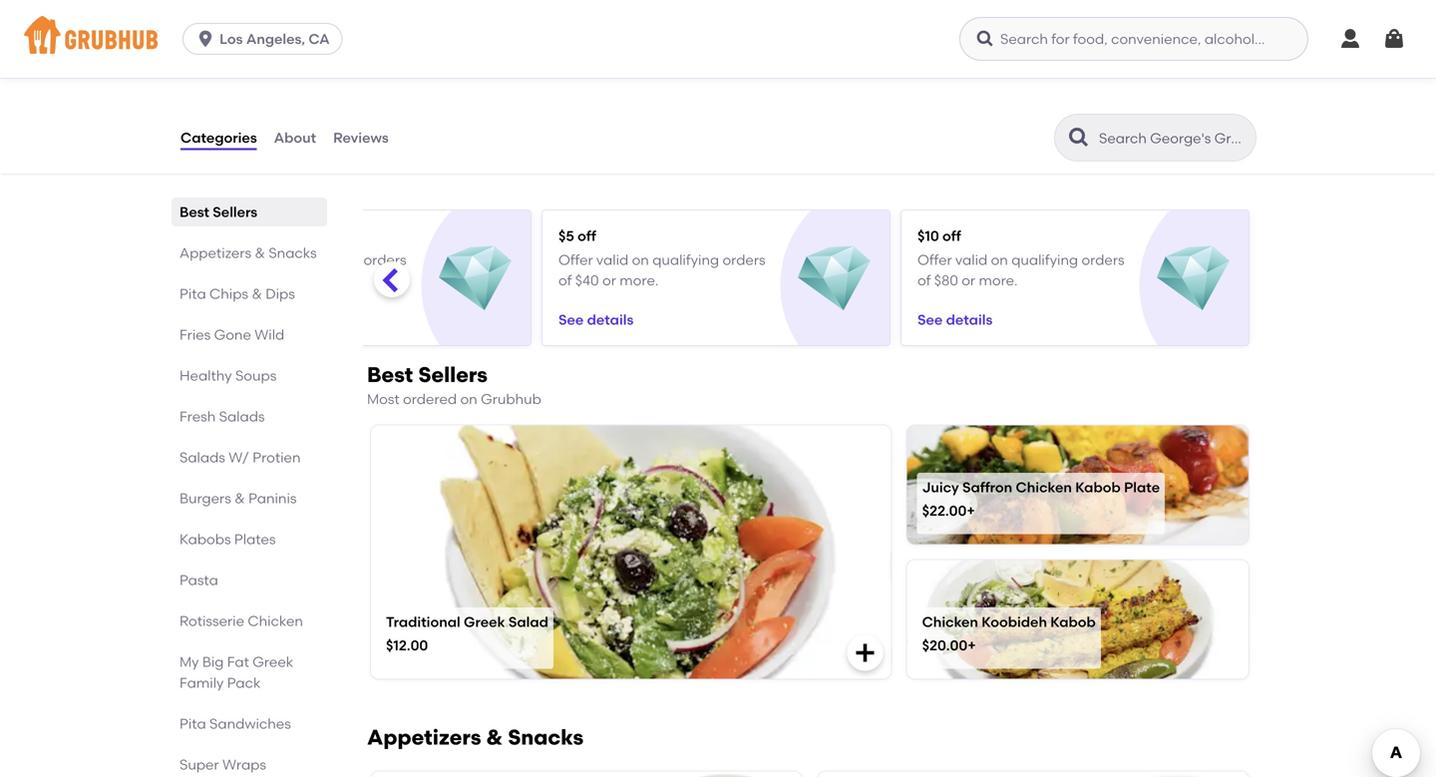 Task type: vqa. For each thing, say whether or not it's contained in the screenshot.
crumble.
no



Task type: describe. For each thing, give the bounding box(es) containing it.
group
[[336, 59, 376, 76]]

fresh salads
[[180, 408, 265, 425]]

sandwiches
[[210, 715, 291, 732]]

offer for offer valid on qualifying orders of $80 or more.
[[918, 252, 952, 269]]

1 promo image from the left
[[439, 243, 512, 315]]

super wraps
[[180, 756, 266, 773]]

25–40 min option group
[[180, 0, 522, 34]]

angeles,
[[246, 30, 305, 47]]

Search George's Greek Grill on 735 Figueroa search field
[[1097, 129, 1250, 148]]

details for $40
[[587, 311, 634, 328]]

1 horizontal spatial svg image
[[854, 641, 877, 665]]

pita chips & dips
[[180, 285, 295, 302]]

big
[[202, 654, 224, 670]]

$12.00
[[386, 637, 428, 654]]

rotisserie
[[180, 613, 244, 630]]

promo image for offer valid on qualifying orders of $40 or more.
[[798, 243, 871, 315]]

los
[[220, 30, 243, 47]]

burgers & paninis
[[180, 490, 297, 507]]

start group order button
[[275, 50, 416, 86]]

kabobs plates
[[180, 531, 276, 548]]

kabob inside chicken koobideh kabob $20.00 +
[[1051, 613, 1096, 630]]

0 vertical spatial salads
[[219, 408, 265, 425]]

ordered
[[403, 391, 457, 408]]

valid for offer valid on qualifying orders of $40 or more.
[[596, 252, 629, 269]]

off for $10 off
[[943, 228, 961, 245]]

reviews
[[333, 129, 389, 146]]

fat
[[227, 654, 249, 670]]

qualifying inside offer valid on qualifying orders of $10 or more.
[[293, 252, 360, 269]]

juicy
[[922, 479, 959, 496]]

greek inside the traditional greek salad $12.00
[[464, 613, 505, 630]]

main navigation navigation
[[0, 0, 1437, 78]]

los angeles, ca
[[220, 30, 330, 47]]

w/
[[229, 449, 249, 466]]

details for $80
[[946, 311, 993, 328]]

order
[[380, 59, 416, 76]]

more. inside offer valid on qualifying orders of $10 or more.
[[258, 272, 297, 289]]

best for best sellers most ordered on grubhub
[[367, 362, 413, 388]]

search icon image
[[1067, 126, 1091, 150]]

or for offer valid on qualifying orders of $40 or more.
[[603, 272, 616, 289]]

kabobs
[[180, 531, 231, 548]]

grubhub
[[481, 391, 542, 408]]

pack
[[227, 674, 261, 691]]

my
[[180, 654, 199, 670]]

valid inside offer valid on qualifying orders of $10 or more.
[[237, 252, 270, 269]]

on for $5
[[632, 252, 649, 269]]

$80
[[935, 272, 959, 289]]

1 vertical spatial salads
[[180, 449, 225, 466]]

super
[[180, 756, 219, 773]]

traditional
[[386, 613, 461, 630]]

+ inside "juicy saffron chicken kabob plate $22.00 +"
[[967, 502, 975, 519]]

categories
[[181, 129, 257, 146]]

more. for $10 off offer valid on qualifying orders of $80 or more.
[[979, 272, 1018, 289]]

about
[[274, 129, 316, 146]]

best for best sellers
[[180, 204, 209, 221]]

offer for offer valid on qualifying orders of $40 or more.
[[559, 252, 593, 269]]

fries
[[180, 326, 211, 343]]

kabob inside "juicy saffron chicken kabob plate $22.00 +"
[[1076, 479, 1121, 496]]

0 vertical spatial snacks
[[269, 245, 317, 261]]

pita sandwiches
[[180, 715, 291, 732]]

soups
[[235, 367, 277, 384]]

burgers
[[180, 490, 231, 507]]

see for $80
[[918, 311, 943, 328]]

preorder button
[[180, 50, 263, 86]]

about button
[[273, 102, 317, 174]]

plates
[[234, 531, 276, 548]]

chicken koobideh kabob $20.00 +
[[922, 613, 1096, 654]]

of inside offer valid on qualifying orders of $10 or more.
[[200, 272, 213, 289]]

fresh
[[180, 408, 216, 425]]

chicken inside chicken koobideh kabob $20.00 +
[[922, 613, 979, 630]]

pan seared veggies image
[[652, 772, 802, 777]]

best sellers
[[180, 204, 258, 221]]

Search for food, convenience, alcohol... search field
[[960, 17, 1309, 61]]

traditional greek salad $12.00
[[386, 613, 549, 654]]

my big fat greek family pack
[[180, 654, 293, 691]]

chips
[[210, 285, 248, 302]]

$5
[[559, 228, 574, 245]]

+ inside chicken koobideh kabob $20.00 +
[[968, 637, 976, 654]]

$22.00
[[922, 502, 967, 519]]

of for $10 off offer valid on qualifying orders of $80 or more.
[[918, 272, 931, 289]]

25–40
[[234, 10, 269, 24]]

svg image inside los angeles, ca button
[[196, 29, 216, 49]]

or for offer valid on qualifying orders of $80 or more.
[[962, 272, 976, 289]]

fries gone wild
[[180, 326, 285, 343]]

rotisserie chicken
[[180, 613, 303, 630]]

$40
[[575, 272, 599, 289]]

wraps
[[222, 756, 266, 773]]

plate
[[1124, 479, 1160, 496]]

1 vertical spatial appetizers
[[367, 725, 481, 750]]

saffron
[[963, 479, 1013, 496]]

0 horizontal spatial chicken
[[248, 613, 303, 630]]

koobideh
[[982, 613, 1047, 630]]



Task type: locate. For each thing, give the bounding box(es) containing it.
1 or from the left
[[240, 272, 254, 289]]

kabob right koobideh
[[1051, 613, 1096, 630]]

more. right $80 at the right of page
[[979, 272, 1018, 289]]

$5 off offer valid on qualifying orders of $40 or more.
[[559, 228, 766, 289]]

svg image left los
[[196, 29, 216, 49]]

2 see details from the left
[[918, 311, 993, 328]]

svg image inside the preorder button
[[180, 58, 200, 78]]

0 vertical spatial pita
[[180, 285, 206, 302]]

2 valid from the left
[[596, 252, 629, 269]]

0 vertical spatial +
[[967, 502, 975, 519]]

or inside offer valid on qualifying orders of $10 or more.
[[240, 272, 254, 289]]

sellers down categories button
[[213, 204, 258, 221]]

on inside the best sellers most ordered on grubhub
[[460, 391, 478, 408]]

svg image left $20.00 on the bottom
[[854, 641, 877, 665]]

appetizers
[[180, 245, 251, 261], [367, 725, 481, 750]]

offer valid on qualifying orders of $10 or more.
[[200, 252, 407, 289]]

$10 inside $10 off offer valid on qualifying orders of $80 or more.
[[918, 228, 939, 245]]

of
[[200, 272, 213, 289], [559, 272, 572, 289], [918, 272, 931, 289]]

0 horizontal spatial orders
[[364, 252, 407, 269]]

of left $80 at the right of page
[[918, 272, 931, 289]]

2 see from the left
[[918, 311, 943, 328]]

protien
[[253, 449, 301, 466]]

0 vertical spatial kabob
[[1076, 479, 1121, 496]]

on for best
[[460, 391, 478, 408]]

see details button for $40
[[559, 302, 634, 338]]

see details
[[559, 311, 634, 328], [918, 311, 993, 328]]

start group order
[[299, 59, 416, 76]]

more. inside $10 off offer valid on qualifying orders of $80 or more.
[[979, 272, 1018, 289]]

family
[[180, 674, 224, 691]]

0 horizontal spatial svg image
[[196, 29, 216, 49]]

salads w/ protien
[[180, 449, 301, 466]]

valid
[[237, 252, 270, 269], [596, 252, 629, 269], [956, 252, 988, 269]]

greek left "salad"
[[464, 613, 505, 630]]

1 vertical spatial kabob
[[1051, 613, 1096, 630]]

1 horizontal spatial valid
[[596, 252, 629, 269]]

0 horizontal spatial or
[[240, 272, 254, 289]]

sellers inside the best sellers most ordered on grubhub
[[418, 362, 488, 388]]

1 see details from the left
[[559, 311, 634, 328]]

1 vertical spatial +
[[968, 637, 976, 654]]

1 see details button from the left
[[559, 302, 634, 338]]

2 horizontal spatial offer
[[918, 252, 952, 269]]

on inside offer valid on qualifying orders of $10 or more.
[[273, 252, 290, 269]]

min
[[272, 10, 294, 24]]

see down $80 at the right of page
[[918, 311, 943, 328]]

0 horizontal spatial best
[[180, 204, 209, 221]]

1 vertical spatial greek
[[253, 654, 293, 670]]

1 horizontal spatial or
[[603, 272, 616, 289]]

on inside $10 off offer valid on qualifying orders of $80 or more.
[[991, 252, 1008, 269]]

1 horizontal spatial appetizers
[[367, 725, 481, 750]]

offer up $80 at the right of page
[[918, 252, 952, 269]]

3 of from the left
[[918, 272, 931, 289]]

appetizers down best sellers
[[180, 245, 251, 261]]

on inside $5 off offer valid on qualifying orders of $40 or more.
[[632, 252, 649, 269]]

1 horizontal spatial snacks
[[508, 725, 584, 750]]

people icon image
[[275, 58, 295, 78]]

sellers for best sellers
[[213, 204, 258, 221]]

best sellers most ordered on grubhub
[[367, 362, 542, 408]]

see for $40
[[559, 311, 584, 328]]

valid inside $5 off offer valid on qualifying orders of $40 or more.
[[596, 252, 629, 269]]

offer inside $5 off offer valid on qualifying orders of $40 or more.
[[559, 252, 593, 269]]

0 horizontal spatial see details button
[[559, 302, 634, 338]]

1 vertical spatial appetizers & snacks
[[367, 725, 584, 750]]

2 horizontal spatial qualifying
[[1012, 252, 1079, 269]]

kabob left plate
[[1076, 479, 1121, 496]]

or left dips
[[240, 272, 254, 289]]

qualifying for offer valid on qualifying orders of $80 or more.
[[1012, 252, 1079, 269]]

fire roasted brussels sprouts image
[[1099, 772, 1249, 777]]

1 horizontal spatial see details button
[[918, 302, 993, 338]]

$20.00
[[922, 637, 968, 654]]

0 vertical spatial greek
[[464, 613, 505, 630]]

offer up $40
[[559, 252, 593, 269]]

3 valid from the left
[[956, 252, 988, 269]]

see details button down $80 at the right of page
[[918, 302, 993, 338]]

chicken right saffron
[[1016, 479, 1072, 496]]

orders inside offer valid on qualifying orders of $10 or more.
[[364, 252, 407, 269]]

orders inside $5 off offer valid on qualifying orders of $40 or more.
[[723, 252, 766, 269]]

orders for offer valid on qualifying orders of $40 or more.
[[723, 252, 766, 269]]

+
[[967, 502, 975, 519], [968, 637, 976, 654]]

1 horizontal spatial offer
[[559, 252, 593, 269]]

0 vertical spatial best
[[180, 204, 209, 221]]

2 off from the left
[[943, 228, 961, 245]]

of inside $5 off offer valid on qualifying orders of $40 or more.
[[559, 272, 572, 289]]

chicken up fat
[[248, 613, 303, 630]]

of inside $10 off offer valid on qualifying orders of $80 or more.
[[918, 272, 931, 289]]

1 horizontal spatial $10
[[918, 228, 939, 245]]

0 horizontal spatial see
[[559, 311, 584, 328]]

or inside $10 off offer valid on qualifying orders of $80 or more.
[[962, 272, 976, 289]]

2 or from the left
[[603, 272, 616, 289]]

1 horizontal spatial greek
[[464, 613, 505, 630]]

2 horizontal spatial promo image
[[1157, 243, 1230, 315]]

0 horizontal spatial sellers
[[213, 204, 258, 221]]

valid for offer valid on qualifying orders of $80 or more.
[[956, 252, 988, 269]]

more.
[[258, 272, 297, 289], [620, 272, 659, 289], [979, 272, 1018, 289]]

$10 up $80 at the right of page
[[918, 228, 939, 245]]

1 of from the left
[[200, 272, 213, 289]]

pita for pita chips & dips
[[180, 285, 206, 302]]

2 details from the left
[[946, 311, 993, 328]]

0 horizontal spatial off
[[578, 228, 596, 245]]

1 qualifying from the left
[[293, 252, 360, 269]]

chicken inside "juicy saffron chicken kabob plate $22.00 +"
[[1016, 479, 1072, 496]]

1 horizontal spatial more.
[[620, 272, 659, 289]]

best
[[180, 204, 209, 221], [367, 362, 413, 388]]

orders for offer valid on qualifying orders of $80 or more.
[[1082, 252, 1125, 269]]

juicy saffron chicken kabob plate $22.00 +
[[922, 479, 1160, 519]]

1 horizontal spatial best
[[367, 362, 413, 388]]

3 more. from the left
[[979, 272, 1018, 289]]

3 or from the left
[[962, 272, 976, 289]]

on for $10
[[991, 252, 1008, 269]]

more. for $5 off offer valid on qualifying orders of $40 or more.
[[620, 272, 659, 289]]

reviews button
[[332, 102, 390, 174]]

of up fries
[[200, 272, 213, 289]]

2 offer from the left
[[559, 252, 593, 269]]

3 promo image from the left
[[1157, 243, 1230, 315]]

see details for $80
[[918, 311, 993, 328]]

2 horizontal spatial orders
[[1082, 252, 1125, 269]]

1 horizontal spatial chicken
[[922, 613, 979, 630]]

1 horizontal spatial promo image
[[798, 243, 871, 315]]

valid up pita chips & dips
[[237, 252, 270, 269]]

details down $40
[[587, 311, 634, 328]]

appetizers down $12.00
[[367, 725, 481, 750]]

0 vertical spatial svg image
[[196, 29, 216, 49]]

&
[[255, 245, 265, 261], [252, 285, 262, 302], [235, 490, 245, 507], [486, 725, 503, 750]]

see details for $40
[[559, 311, 634, 328]]

1 vertical spatial pita
[[180, 715, 206, 732]]

25–40 min
[[234, 10, 294, 24]]

2 of from the left
[[559, 272, 572, 289]]

1 offer from the left
[[200, 252, 234, 269]]

ca
[[309, 30, 330, 47]]

2 horizontal spatial valid
[[956, 252, 988, 269]]

2 horizontal spatial or
[[962, 272, 976, 289]]

healthy
[[180, 367, 232, 384]]

$10
[[918, 228, 939, 245], [216, 272, 237, 289]]

pita left chips
[[180, 285, 206, 302]]

3 offer from the left
[[918, 252, 952, 269]]

1 see from the left
[[559, 311, 584, 328]]

off
[[578, 228, 596, 245], [943, 228, 961, 245]]

most
[[367, 391, 400, 408]]

promo image
[[439, 243, 512, 315], [798, 243, 871, 315], [1157, 243, 1230, 315]]

sellers up ordered
[[418, 362, 488, 388]]

salads up salads w/ protien
[[219, 408, 265, 425]]

of for $5 off offer valid on qualifying orders of $40 or more.
[[559, 272, 572, 289]]

see details button
[[559, 302, 634, 338], [918, 302, 993, 338]]

promo image for offer valid on qualifying orders of $80 or more.
[[1157, 243, 1230, 315]]

salads left w/ on the left of the page
[[180, 449, 225, 466]]

best inside the best sellers most ordered on grubhub
[[367, 362, 413, 388]]

0 vertical spatial sellers
[[213, 204, 258, 221]]

$10 off offer valid on qualifying orders of $80 or more.
[[918, 228, 1125, 289]]

1 details from the left
[[587, 311, 634, 328]]

0 horizontal spatial greek
[[253, 654, 293, 670]]

1 horizontal spatial details
[[946, 311, 993, 328]]

preorder
[[204, 59, 263, 76]]

details
[[587, 311, 634, 328], [946, 311, 993, 328]]

1 vertical spatial snacks
[[508, 725, 584, 750]]

off inside $5 off offer valid on qualifying orders of $40 or more.
[[578, 228, 596, 245]]

qualifying inside $10 off offer valid on qualifying orders of $80 or more.
[[1012, 252, 1079, 269]]

greek right fat
[[253, 654, 293, 670]]

0 horizontal spatial of
[[200, 272, 213, 289]]

1 horizontal spatial appetizers & snacks
[[367, 725, 584, 750]]

off inside $10 off offer valid on qualifying orders of $80 or more.
[[943, 228, 961, 245]]

1 valid from the left
[[237, 252, 270, 269]]

chicken up $20.00 on the bottom
[[922, 613, 979, 630]]

1 horizontal spatial orders
[[723, 252, 766, 269]]

3 qualifying from the left
[[1012, 252, 1079, 269]]

offer
[[200, 252, 234, 269], [559, 252, 593, 269], [918, 252, 952, 269]]

2 more. from the left
[[620, 272, 659, 289]]

qualifying
[[293, 252, 360, 269], [653, 252, 719, 269], [1012, 252, 1079, 269]]

start
[[299, 59, 332, 76]]

qualifying inside $5 off offer valid on qualifying orders of $40 or more.
[[653, 252, 719, 269]]

wild
[[255, 326, 285, 343]]

2 horizontal spatial chicken
[[1016, 479, 1072, 496]]

2 horizontal spatial of
[[918, 272, 931, 289]]

$10 inside offer valid on qualifying orders of $10 or more.
[[216, 272, 237, 289]]

see details down $40
[[559, 311, 634, 328]]

0 vertical spatial $10
[[918, 228, 939, 245]]

healthy soups
[[180, 367, 277, 384]]

valid up $40
[[596, 252, 629, 269]]

0 horizontal spatial valid
[[237, 252, 270, 269]]

on
[[273, 252, 290, 269], [632, 252, 649, 269], [991, 252, 1008, 269], [460, 391, 478, 408]]

pita for pita sandwiches
[[180, 715, 206, 732]]

$10 up fries gone wild
[[216, 272, 237, 289]]

valid up $80 at the right of page
[[956, 252, 988, 269]]

gone
[[214, 326, 251, 343]]

1 off from the left
[[578, 228, 596, 245]]

2 horizontal spatial more.
[[979, 272, 1018, 289]]

details down $80 at the right of page
[[946, 311, 993, 328]]

more. right chips
[[258, 272, 297, 289]]

best down categories button
[[180, 204, 209, 221]]

offer inside $10 off offer valid on qualifying orders of $80 or more.
[[918, 252, 952, 269]]

0 horizontal spatial qualifying
[[293, 252, 360, 269]]

pita up super on the left of the page
[[180, 715, 206, 732]]

svg image
[[1339, 27, 1363, 51], [1383, 27, 1407, 51], [976, 29, 996, 49], [180, 58, 200, 78]]

of left $40
[[559, 272, 572, 289]]

see details button down $40
[[559, 302, 634, 338]]

off for $5 off
[[578, 228, 596, 245]]

1 vertical spatial $10
[[216, 272, 237, 289]]

0 horizontal spatial $10
[[216, 272, 237, 289]]

off up $80 at the right of page
[[943, 228, 961, 245]]

pasta
[[180, 572, 218, 589]]

0 horizontal spatial offer
[[200, 252, 234, 269]]

or inside $5 off offer valid on qualifying orders of $40 or more.
[[603, 272, 616, 289]]

or right $40
[[603, 272, 616, 289]]

1 pita from the top
[[180, 285, 206, 302]]

1 horizontal spatial off
[[943, 228, 961, 245]]

0 vertical spatial appetizers
[[180, 245, 251, 261]]

2 pita from the top
[[180, 715, 206, 732]]

svg image
[[196, 29, 216, 49], [854, 641, 877, 665]]

1 horizontal spatial of
[[559, 272, 572, 289]]

more. inside $5 off offer valid on qualifying orders of $40 or more.
[[620, 272, 659, 289]]

see down $40
[[559, 311, 584, 328]]

1 vertical spatial sellers
[[418, 362, 488, 388]]

see
[[559, 311, 584, 328], [918, 311, 943, 328]]

2 see details button from the left
[[918, 302, 993, 338]]

sellers for best sellers most ordered on grubhub
[[418, 362, 488, 388]]

0 horizontal spatial appetizers
[[180, 245, 251, 261]]

or
[[240, 272, 254, 289], [603, 272, 616, 289], [962, 272, 976, 289]]

0 horizontal spatial appetizers & snacks
[[180, 245, 317, 261]]

greek inside my big fat greek family pack
[[253, 654, 293, 670]]

categories button
[[180, 102, 258, 174]]

chicken
[[1016, 479, 1072, 496], [248, 613, 303, 630], [922, 613, 979, 630]]

snacks
[[269, 245, 317, 261], [508, 725, 584, 750]]

offer up chips
[[200, 252, 234, 269]]

more. right $40
[[620, 272, 659, 289]]

1 horizontal spatial qualifying
[[653, 252, 719, 269]]

2 orders from the left
[[723, 252, 766, 269]]

2 qualifying from the left
[[653, 252, 719, 269]]

orders inside $10 off offer valid on qualifying orders of $80 or more.
[[1082, 252, 1125, 269]]

see details down $80 at the right of page
[[918, 311, 993, 328]]

off right $5
[[578, 228, 596, 245]]

0 horizontal spatial promo image
[[439, 243, 512, 315]]

paninis
[[248, 490, 297, 507]]

1 horizontal spatial sellers
[[418, 362, 488, 388]]

0 horizontal spatial snacks
[[269, 245, 317, 261]]

3 orders from the left
[[1082, 252, 1125, 269]]

best up most
[[367, 362, 413, 388]]

see details button for $80
[[918, 302, 993, 338]]

pita
[[180, 285, 206, 302], [180, 715, 206, 732]]

2 promo image from the left
[[798, 243, 871, 315]]

1 horizontal spatial see
[[918, 311, 943, 328]]

1 vertical spatial svg image
[[854, 641, 877, 665]]

offer inside offer valid on qualifying orders of $10 or more.
[[200, 252, 234, 269]]

1 horizontal spatial see details
[[918, 311, 993, 328]]

1 orders from the left
[[364, 252, 407, 269]]

0 horizontal spatial details
[[587, 311, 634, 328]]

0 horizontal spatial see details
[[559, 311, 634, 328]]

qualifying for offer valid on qualifying orders of $40 or more.
[[653, 252, 719, 269]]

0 horizontal spatial more.
[[258, 272, 297, 289]]

1 more. from the left
[[258, 272, 297, 289]]

orders
[[364, 252, 407, 269], [723, 252, 766, 269], [1082, 252, 1125, 269]]

greek
[[464, 613, 505, 630], [253, 654, 293, 670]]

dips
[[266, 285, 295, 302]]

salad
[[509, 613, 549, 630]]

0 vertical spatial appetizers & snacks
[[180, 245, 317, 261]]

sellers
[[213, 204, 258, 221], [418, 362, 488, 388]]

valid inside $10 off offer valid on qualifying orders of $80 or more.
[[956, 252, 988, 269]]

los angeles, ca button
[[183, 23, 351, 55]]

1 vertical spatial best
[[367, 362, 413, 388]]

or right $80 at the right of page
[[962, 272, 976, 289]]



